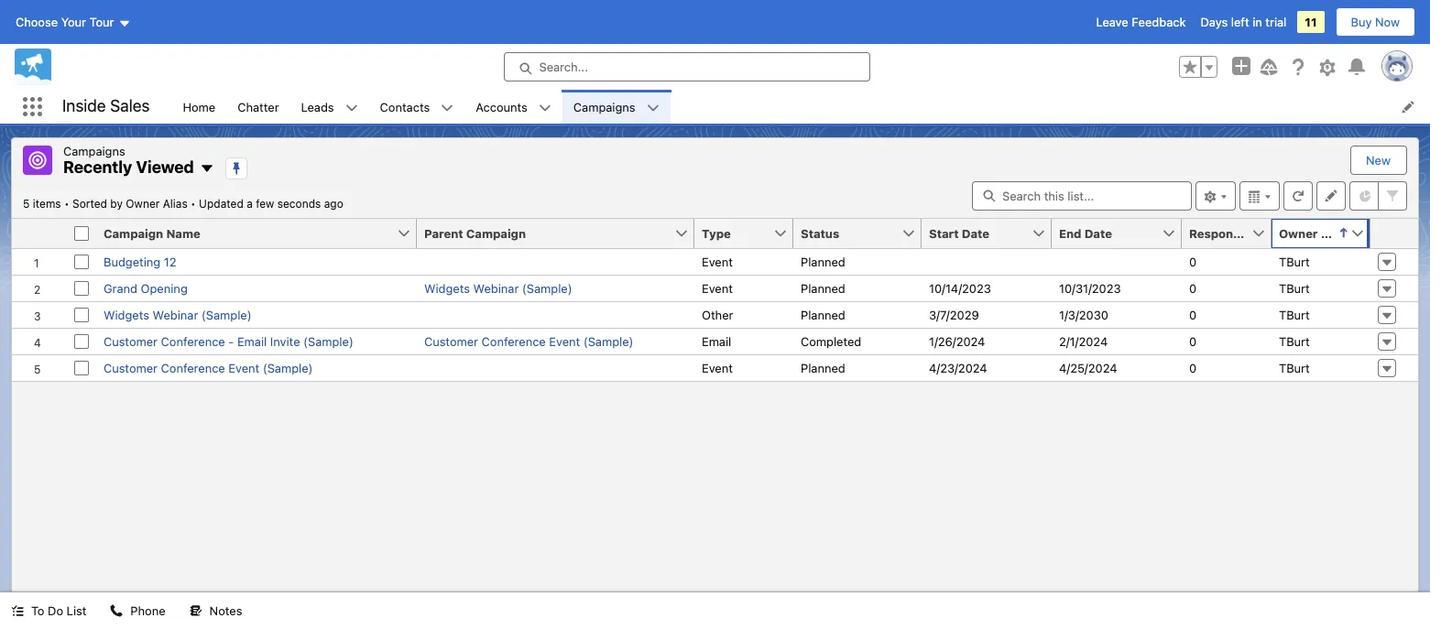 Task type: describe. For each thing, give the bounding box(es) containing it.
0 for 10/31/2023
[[1190, 281, 1197, 296]]

1 0 from the top
[[1190, 254, 1197, 269]]

ago
[[324, 197, 343, 210]]

do
[[48, 604, 63, 619]]

seconds
[[277, 197, 321, 210]]

text default image inside to do list button
[[11, 605, 24, 618]]

planned for 10/14/2023
[[801, 281, 846, 296]]

11
[[1305, 15, 1317, 29]]

parent campaign button
[[417, 219, 674, 248]]

leads list item
[[290, 90, 369, 124]]

1 planned from the top
[[801, 254, 846, 269]]

1 • from the left
[[64, 197, 69, 210]]

campaigns link
[[563, 90, 647, 124]]

campaign name button
[[96, 219, 397, 248]]

1 vertical spatial widgets webinar (sample) link
[[104, 307, 252, 322]]

0 vertical spatial cell
[[67, 219, 96, 249]]

invite
[[270, 334, 300, 349]]

5
[[23, 197, 30, 210]]

grand opening
[[104, 281, 188, 296]]

chatter link
[[227, 90, 290, 124]]

1 horizontal spatial widgets webinar (sample) link
[[424, 281, 572, 296]]

in
[[1253, 15, 1263, 29]]

buy now
[[1351, 15, 1400, 29]]

1 vertical spatial widgets
[[104, 307, 149, 322]]

buy
[[1351, 15, 1372, 29]]

tburt for 4/25/2024
[[1279, 361, 1310, 375]]

text default image for accounts
[[539, 102, 552, 114]]

end
[[1059, 226, 1082, 241]]

end date element
[[1052, 219, 1193, 249]]

budgeting 12
[[104, 254, 176, 269]]

other
[[702, 307, 734, 322]]

notes
[[210, 604, 242, 619]]

buy now button
[[1336, 7, 1416, 37]]

0 for 1/3/2030
[[1190, 307, 1197, 322]]

2 email from the left
[[702, 334, 732, 349]]

0 vertical spatial customer conference event (sample) link
[[424, 334, 634, 349]]

leave feedback link
[[1096, 15, 1186, 29]]

completed
[[801, 334, 862, 349]]

type button
[[695, 219, 773, 248]]

contacts list item
[[369, 90, 465, 124]]

choose your tour
[[16, 15, 114, 29]]

action image
[[1371, 219, 1419, 248]]

feedback
[[1132, 15, 1186, 29]]

start date
[[929, 226, 990, 241]]

budgeting 12 link
[[104, 254, 176, 269]]

12
[[164, 254, 176, 269]]

type
[[702, 226, 731, 241]]

text default image inside campaigns "list item"
[[647, 102, 659, 114]]

home
[[183, 99, 216, 114]]

parent campaign
[[424, 226, 526, 241]]

1/26/2024
[[929, 334, 986, 349]]

list containing home
[[172, 90, 1431, 124]]

days
[[1201, 15, 1228, 29]]

tburt for 10/31/2023
[[1279, 281, 1310, 296]]

owner alias button
[[1272, 219, 1351, 248]]

leads link
[[290, 90, 345, 124]]

0 vertical spatial customer conference event (sample)
[[424, 334, 634, 349]]

accounts list item
[[465, 90, 563, 124]]

days left in trial
[[1201, 15, 1287, 29]]

10/14/2023
[[929, 281, 991, 296]]

1 horizontal spatial webinar
[[473, 281, 519, 296]]

leave
[[1096, 15, 1129, 29]]

new
[[1366, 153, 1391, 168]]

conference for email
[[161, 334, 225, 349]]

accounts
[[476, 99, 528, 114]]

to do list
[[31, 604, 87, 619]]

owner inside button
[[1279, 226, 1318, 241]]

0 horizontal spatial webinar
[[153, 307, 198, 322]]

tburt for 2/1/2024
[[1279, 334, 1310, 349]]

to
[[31, 604, 44, 619]]

campaigns list item
[[563, 90, 670, 124]]

2/1/2024
[[1059, 334, 1108, 349]]

status button
[[794, 219, 902, 248]]

Search Recently Viewed list view. search field
[[972, 181, 1192, 210]]

sales
[[110, 96, 150, 116]]

customer for event
[[104, 361, 158, 375]]

-
[[228, 334, 234, 349]]

1 tburt from the top
[[1279, 254, 1310, 269]]

10/31/2023
[[1059, 281, 1121, 296]]

choose your tour button
[[15, 7, 132, 37]]

to do list button
[[0, 593, 97, 630]]

updated
[[199, 197, 244, 210]]

parent campaign element
[[417, 219, 706, 249]]

planned for 3/7/2029
[[801, 307, 846, 322]]

inside sales
[[62, 96, 150, 116]]

left
[[1231, 15, 1250, 29]]

action element
[[1371, 219, 1419, 249]]

inside
[[62, 96, 106, 116]]

viewed
[[136, 158, 194, 177]]

search... button
[[504, 52, 870, 82]]

home link
[[172, 90, 227, 124]]

none search field inside recently viewed|campaigns|list view element
[[972, 181, 1192, 210]]

alias inside owner alias button
[[1321, 226, 1350, 241]]

4/25/2024
[[1059, 361, 1118, 375]]



Task type: locate. For each thing, give the bounding box(es) containing it.
text default image left phone
[[110, 605, 123, 618]]

text default image right accounts
[[539, 102, 552, 114]]

widgets down grand at the top of the page
[[104, 307, 149, 322]]

type element
[[695, 219, 805, 249]]

campaigns
[[574, 99, 636, 114], [63, 144, 125, 159]]

1 vertical spatial campaigns
[[63, 144, 125, 159]]

text default image inside recently viewed|campaigns|list view element
[[200, 161, 214, 176]]

1/3/2030
[[1059, 307, 1109, 322]]

status element
[[794, 219, 933, 249]]

status
[[801, 226, 840, 241]]

tour
[[89, 15, 114, 29]]

0 horizontal spatial widgets
[[104, 307, 149, 322]]

text default image
[[345, 102, 358, 114], [441, 102, 454, 114], [539, 102, 552, 114], [11, 605, 24, 618], [189, 605, 202, 618]]

0 horizontal spatial email
[[237, 334, 267, 349]]

campaigns down the search...
[[574, 99, 636, 114]]

conference for event
[[161, 361, 225, 375]]

0 horizontal spatial customer conference event (sample)
[[104, 361, 313, 375]]

date for end date
[[1085, 226, 1112, 241]]

1 date from the left
[[962, 226, 990, 241]]

new button
[[1352, 147, 1406, 174]]

tburt for 1/3/2030
[[1279, 307, 1310, 322]]

recently viewed grid
[[12, 219, 1419, 382]]

4 planned from the top
[[801, 361, 846, 375]]

webinar
[[473, 281, 519, 296], [153, 307, 198, 322]]

2 date from the left
[[1085, 226, 1112, 241]]

4 0 from the top
[[1190, 334, 1197, 349]]

customer conference - email invite (sample)
[[104, 334, 354, 349]]

text default image inside notes button
[[189, 605, 202, 618]]

owner alias
[[1279, 226, 1350, 241]]

3 tburt from the top
[[1279, 307, 1310, 322]]

2 planned from the top
[[801, 281, 846, 296]]

3 planned from the top
[[801, 307, 846, 322]]

alias
[[163, 197, 188, 210], [1321, 226, 1350, 241]]

0 horizontal spatial campaign
[[104, 226, 163, 241]]

cell
[[67, 219, 96, 249], [417, 301, 695, 328], [417, 354, 695, 381]]

4/23/2024
[[929, 361, 988, 375]]

event
[[702, 254, 733, 269], [702, 281, 733, 296], [549, 334, 580, 349], [228, 361, 260, 375], [702, 361, 733, 375]]

1 campaign from the left
[[104, 226, 163, 241]]

2 • from the left
[[191, 197, 196, 210]]

2 0 from the top
[[1190, 281, 1197, 296]]

0 horizontal spatial campaigns
[[63, 144, 125, 159]]

notes button
[[178, 593, 253, 630]]

customer
[[104, 334, 158, 349], [424, 334, 478, 349], [104, 361, 158, 375]]

phone button
[[99, 593, 177, 630]]

item number element
[[12, 219, 67, 249]]

3/7/2029
[[929, 307, 979, 322]]

grand opening link
[[104, 281, 188, 296]]

0 horizontal spatial date
[[962, 226, 990, 241]]

your
[[61, 15, 86, 29]]

tburt
[[1279, 254, 1310, 269], [1279, 281, 1310, 296], [1279, 307, 1310, 322], [1279, 334, 1310, 349], [1279, 361, 1310, 375]]

0 for 4/25/2024
[[1190, 361, 1197, 375]]

0 vertical spatial alias
[[163, 197, 188, 210]]

0 horizontal spatial widgets webinar (sample)
[[104, 307, 252, 322]]

(sample)
[[522, 281, 572, 296], [202, 307, 252, 322], [303, 334, 354, 349], [584, 334, 634, 349], [263, 361, 313, 375]]

widgets webinar (sample)
[[424, 281, 572, 296], [104, 307, 252, 322]]

start
[[929, 226, 959, 241]]

3 0 from the top
[[1190, 307, 1197, 322]]

0 vertical spatial widgets webinar (sample)
[[424, 281, 572, 296]]

0 vertical spatial widgets webinar (sample) link
[[424, 281, 572, 296]]

0 vertical spatial text default image
[[647, 102, 659, 114]]

few
[[256, 197, 274, 210]]

items
[[33, 197, 61, 210]]

alias up name
[[163, 197, 188, 210]]

webinar down parent campaign
[[473, 281, 519, 296]]

contacts
[[380, 99, 430, 114]]

1 vertical spatial webinar
[[153, 307, 198, 322]]

contacts link
[[369, 90, 441, 124]]

date for start date
[[962, 226, 990, 241]]

text default image right contacts
[[441, 102, 454, 114]]

• right items
[[64, 197, 69, 210]]

0 horizontal spatial •
[[64, 197, 69, 210]]

1 horizontal spatial customer conference event (sample) link
[[424, 334, 634, 349]]

grand
[[104, 281, 137, 296]]

alias left "action" image
[[1321, 226, 1350, 241]]

cell for widgets webinar (sample)
[[417, 301, 695, 328]]

recently viewed
[[63, 158, 194, 177]]

text default image inside the leads list item
[[345, 102, 358, 114]]

recently
[[63, 158, 132, 177]]

text default image for leads
[[345, 102, 358, 114]]

list
[[172, 90, 1431, 124]]

recently viewed status
[[23, 197, 199, 210]]

email down other
[[702, 334, 732, 349]]

customer conference event (sample)
[[424, 334, 634, 349], [104, 361, 313, 375]]

recently viewed|campaigns|list view element
[[11, 137, 1420, 593]]

widgets webinar (sample) link down opening
[[104, 307, 252, 322]]

campaign up budgeting
[[104, 226, 163, 241]]

2 campaign from the left
[[466, 226, 526, 241]]

date right start
[[962, 226, 990, 241]]

campaigns down inside
[[63, 144, 125, 159]]

5 tburt from the top
[[1279, 361, 1310, 375]]

start date button
[[922, 219, 1032, 248]]

2 vertical spatial text default image
[[110, 605, 123, 618]]

1 vertical spatial owner
[[1279, 226, 1318, 241]]

1 horizontal spatial email
[[702, 334, 732, 349]]

leave feedback
[[1096, 15, 1186, 29]]

text default image inside phone button
[[110, 605, 123, 618]]

0 horizontal spatial widgets webinar (sample) link
[[104, 307, 252, 322]]

owner
[[126, 197, 160, 210], [1279, 226, 1318, 241]]

parent
[[424, 226, 463, 241]]

item number image
[[12, 219, 67, 248]]

1 horizontal spatial customer conference event (sample)
[[424, 334, 634, 349]]

text default image inside accounts list item
[[539, 102, 552, 114]]

2 horizontal spatial text default image
[[647, 102, 659, 114]]

search...
[[539, 60, 588, 74]]

1 horizontal spatial widgets
[[424, 281, 470, 296]]

campaign right parent
[[466, 226, 526, 241]]

1 horizontal spatial campaigns
[[574, 99, 636, 114]]

a
[[247, 197, 253, 210]]

trial
[[1266, 15, 1287, 29]]

0 vertical spatial widgets
[[424, 281, 470, 296]]

widgets webinar (sample) link down parent campaign
[[424, 281, 572, 296]]

1 horizontal spatial alias
[[1321, 226, 1350, 241]]

opening
[[141, 281, 188, 296]]

1 vertical spatial widgets webinar (sample)
[[104, 307, 252, 322]]

5 0 from the top
[[1190, 361, 1197, 375]]

1 vertical spatial cell
[[417, 301, 695, 328]]

campaign name element
[[96, 219, 428, 249]]

planned for 4/23/2024
[[801, 361, 846, 375]]

2 vertical spatial cell
[[417, 354, 695, 381]]

campaigns inside "list item"
[[574, 99, 636, 114]]

customer for email
[[104, 334, 158, 349]]

0 for 2/1/2024
[[1190, 334, 1197, 349]]

0 vertical spatial webinar
[[473, 281, 519, 296]]

0 horizontal spatial alias
[[163, 197, 188, 210]]

responses in campaign element
[[1182, 219, 1283, 249]]

1 horizontal spatial text default image
[[200, 161, 214, 176]]

1 vertical spatial customer conference event (sample) link
[[104, 361, 313, 375]]

accounts link
[[465, 90, 539, 124]]

owner alias element
[[1272, 219, 1382, 249]]

budgeting
[[104, 254, 161, 269]]

text default image left notes at the bottom left
[[189, 605, 202, 618]]

name
[[166, 226, 200, 241]]

customer conference - email invite (sample) link
[[104, 334, 354, 349]]

email
[[237, 334, 267, 349], [702, 334, 732, 349]]

text default image right the leads
[[345, 102, 358, 114]]

1 vertical spatial alias
[[1321, 226, 1350, 241]]

1 vertical spatial customer conference event (sample)
[[104, 361, 313, 375]]

2 tburt from the top
[[1279, 281, 1310, 296]]

sorted
[[72, 197, 107, 210]]

1 horizontal spatial widgets webinar (sample)
[[424, 281, 572, 296]]

1 email from the left
[[237, 334, 267, 349]]

email right -
[[237, 334, 267, 349]]

0 vertical spatial campaigns
[[574, 99, 636, 114]]

chatter
[[238, 99, 279, 114]]

0 horizontal spatial text default image
[[110, 605, 123, 618]]

text default image up updated
[[200, 161, 214, 176]]

choose
[[16, 15, 58, 29]]

date
[[962, 226, 990, 241], [1085, 226, 1112, 241]]

planned
[[801, 254, 846, 269], [801, 281, 846, 296], [801, 307, 846, 322], [801, 361, 846, 375]]

text default image inside contacts list item
[[441, 102, 454, 114]]

1 vertical spatial text default image
[[200, 161, 214, 176]]

0
[[1190, 254, 1197, 269], [1190, 281, 1197, 296], [1190, 307, 1197, 322], [1190, 334, 1197, 349], [1190, 361, 1197, 375]]

1 horizontal spatial •
[[191, 197, 196, 210]]

0 vertical spatial owner
[[126, 197, 160, 210]]

start date element
[[922, 219, 1063, 249]]

end date button
[[1052, 219, 1162, 248]]

widgets webinar (sample) down parent campaign
[[424, 281, 572, 296]]

0 horizontal spatial customer conference event (sample) link
[[104, 361, 313, 375]]

date right end
[[1085, 226, 1112, 241]]

• left updated
[[191, 197, 196, 210]]

cell for customer conference event (sample)
[[417, 354, 695, 381]]

group
[[1179, 56, 1218, 78]]

1 horizontal spatial owner
[[1279, 226, 1318, 241]]

conference
[[161, 334, 225, 349], [482, 334, 546, 349], [161, 361, 225, 375]]

campaign name
[[104, 226, 200, 241]]

now
[[1376, 15, 1400, 29]]

leads
[[301, 99, 334, 114]]

None search field
[[972, 181, 1192, 210]]

customer conference event (sample) link
[[424, 334, 634, 349], [104, 361, 313, 375]]

phone
[[130, 604, 166, 619]]

widgets webinar (sample) down opening
[[104, 307, 252, 322]]

4 tburt from the top
[[1279, 334, 1310, 349]]

end date
[[1059, 226, 1112, 241]]

text default image
[[647, 102, 659, 114], [200, 161, 214, 176], [110, 605, 123, 618]]

webinar down opening
[[153, 307, 198, 322]]

text default image for contacts
[[441, 102, 454, 114]]

1 horizontal spatial campaign
[[466, 226, 526, 241]]

widgets down parent
[[424, 281, 470, 296]]

5 items • sorted by owner alias • updated a few seconds ago
[[23, 197, 343, 210]]

1 horizontal spatial date
[[1085, 226, 1112, 241]]

widgets webinar (sample) link
[[424, 281, 572, 296], [104, 307, 252, 322]]

0 horizontal spatial owner
[[126, 197, 160, 210]]

text default image down search... button
[[647, 102, 659, 114]]

text default image left the to
[[11, 605, 24, 618]]

by
[[110, 197, 123, 210]]

list
[[67, 604, 87, 619]]



Task type: vqa. For each thing, say whether or not it's contained in the screenshot.
(0) inside the Campaign History element
no



